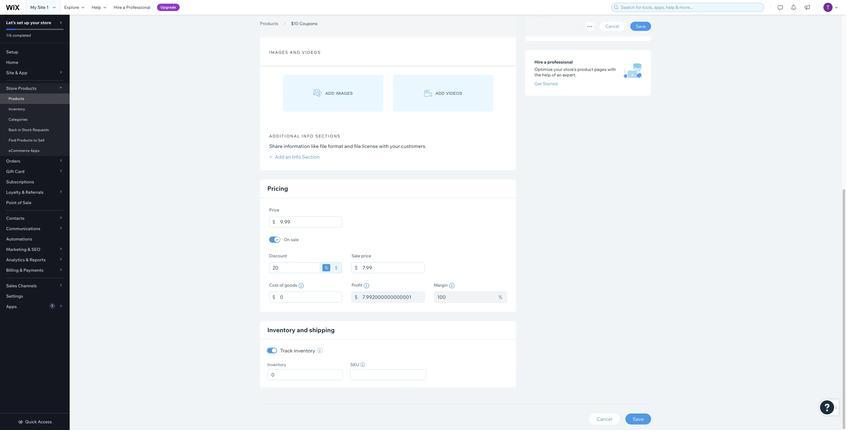 Task type: describe. For each thing, give the bounding box(es) containing it.
on
[[284, 237, 290, 242]]

products inside "popup button"
[[18, 86, 36, 91]]

loyalty & referrals
[[6, 190, 44, 195]]

and for videos
[[290, 50, 301, 55]]

sale inside $10 coupons form
[[352, 253, 360, 259]]

1 horizontal spatial $10
[[291, 21, 299, 26]]

point of sale
[[6, 200, 31, 205]]

videos
[[302, 50, 321, 55]]

save for bottommost save button
[[633, 416, 644, 422]]

1 file from the left
[[320, 143, 327, 149]]

optimize
[[535, 67, 553, 72]]

product
[[578, 67, 594, 72]]

marketing
[[6, 247, 27, 252]]

on sale
[[284, 237, 299, 242]]

section
[[302, 154, 320, 160]]

site inside dropdown button
[[6, 70, 14, 76]]

with inside 'optimize your store's product pages with the help of an expert.'
[[608, 67, 616, 72]]

videos
[[447, 91, 463, 96]]

& for billing
[[20, 268, 22, 273]]

sales channels button
[[0, 281, 70, 291]]

a for professional
[[544, 59, 547, 65]]

profit
[[352, 283, 363, 288]]

& for site
[[15, 70, 18, 76]]

like
[[311, 143, 319, 149]]

expert.
[[563, 72, 577, 78]]

1 inside sidebar element
[[51, 304, 53, 308]]

2 vertical spatial inventory
[[268, 362, 286, 368]]

brand
[[535, 13, 547, 19]]

quick access button
[[18, 419, 52, 425]]

set
[[17, 20, 23, 25]]

products inside $10 coupons form
[[260, 21, 278, 26]]

1 vertical spatial save button
[[626, 414, 652, 425]]

get started link
[[535, 81, 558, 87]]

store's
[[564, 67, 577, 72]]

subscriptions
[[6, 179, 34, 185]]

card
[[15, 169, 25, 174]]

let's set up your store
[[6, 20, 51, 25]]

margin
[[434, 283, 448, 288]]

professional
[[126, 5, 151, 10]]

ecommerce apps link
[[0, 146, 70, 156]]

quick
[[25, 419, 37, 425]]

inventory and shipping
[[268, 326, 335, 334]]

ecommerce
[[9, 148, 30, 153]]

products up ecommerce apps
[[17, 138, 33, 142]]

hire a professional
[[535, 59, 573, 65]]

ecommerce apps
[[9, 148, 40, 153]]

of for point of sale
[[18, 200, 22, 205]]

shipping
[[309, 326, 335, 334]]

inventory
[[294, 348, 315, 354]]

pricing
[[268, 185, 288, 192]]

categories
[[9, 117, 28, 122]]

products down store on the top left of the page
[[9, 96, 24, 101]]

billing
[[6, 268, 19, 273]]

find products to sell link
[[0, 135, 70, 146]]

0 vertical spatial save button
[[631, 22, 652, 31]]

setup
[[6, 49, 18, 55]]

sku
[[351, 362, 359, 368]]

0 horizontal spatial an
[[286, 154, 291, 160]]

point of sale link
[[0, 198, 70, 208]]

images
[[336, 91, 353, 96]]

upgrade button
[[157, 4, 180, 11]]

& for loyalty
[[22, 190, 25, 195]]

save for top save button
[[636, 24, 646, 29]]

reports
[[30, 257, 46, 263]]

add for add videos
[[436, 91, 445, 96]]

automations link
[[0, 234, 70, 244]]

analytics & reports
[[6, 257, 46, 263]]

inventory inside inventory link
[[9, 107, 25, 111]]

setup link
[[0, 47, 70, 57]]

goods
[[285, 283, 297, 288]]

site & app
[[6, 70, 27, 76]]

contacts
[[6, 216, 24, 221]]

payments
[[23, 268, 43, 273]]

0 number field
[[270, 370, 341, 380]]

share information like file format and file license with your customers.
[[269, 143, 427, 149]]

0 horizontal spatial products link
[[0, 94, 70, 104]]

& for analytics
[[26, 257, 29, 263]]

inventory link
[[0, 104, 70, 114]]

subscriptions link
[[0, 177, 70, 187]]

app
[[19, 70, 27, 76]]

site & app button
[[0, 68, 70, 78]]

price
[[269, 207, 279, 213]]

1 vertical spatial %
[[499, 294, 503, 300]]

started
[[543, 81, 558, 87]]

sale
[[291, 237, 299, 242]]

automations
[[6, 236, 32, 242]]

$ text field
[[363, 262, 425, 273]]

help
[[92, 5, 101, 10]]

none text field inside $10 coupons form
[[280, 217, 343, 228]]

to
[[33, 138, 37, 142]]

0 vertical spatial cancel
[[606, 24, 620, 29]]

cost of goods
[[269, 283, 297, 288]]

2 vertical spatial your
[[390, 143, 400, 149]]

a for professional
[[123, 5, 125, 10]]

home link
[[0, 57, 70, 68]]

my
[[30, 5, 37, 10]]

track
[[281, 348, 293, 354]]

track inventory
[[281, 348, 315, 354]]

videos icon image
[[424, 89, 432, 97]]

store products
[[6, 86, 36, 91]]

point
[[6, 200, 17, 205]]

completed
[[12, 33, 31, 38]]

customers.
[[401, 143, 427, 149]]

and for shipping
[[297, 326, 308, 334]]

0 horizontal spatial apps
[[6, 304, 17, 309]]

an inside 'optimize your store's product pages with the help of an expert.'
[[557, 72, 562, 78]]



Task type: vqa. For each thing, say whether or not it's contained in the screenshot.
"Social" within the Social Follow Us Grow your social media follower count faster
no



Task type: locate. For each thing, give the bounding box(es) containing it.
1 vertical spatial an
[[286, 154, 291, 160]]

add an info section
[[274, 154, 320, 160]]

orders button
[[0, 156, 70, 166]]

Search for tools, apps, help & more... field
[[619, 3, 763, 12]]

1 vertical spatial apps
[[6, 304, 17, 309]]

billing & payments button
[[0, 265, 70, 275]]

images
[[269, 50, 289, 55]]

an left info
[[286, 154, 291, 160]]

0 vertical spatial and
[[290, 50, 301, 55]]

0 vertical spatial products link
[[257, 20, 281, 27]]

and right format
[[345, 143, 353, 149]]

1 horizontal spatial products link
[[257, 20, 281, 27]]

0 horizontal spatial add
[[326, 91, 335, 96]]

optimize your store's product pages with the help of an expert.
[[535, 67, 616, 78]]

additional info sections
[[269, 134, 341, 139]]

file
[[320, 143, 327, 149], [354, 143, 361, 149]]

a up optimize
[[544, 59, 547, 65]]

1 vertical spatial hire
[[535, 59, 543, 65]]

$10
[[260, 13, 280, 27], [291, 21, 299, 26]]

your
[[30, 20, 40, 25], [554, 67, 563, 72], [390, 143, 400, 149]]

1 horizontal spatial of
[[280, 283, 284, 288]]

your left customers.
[[390, 143, 400, 149]]

hire for hire a professional
[[114, 5, 122, 10]]

1 horizontal spatial info tooltip image
[[364, 283, 369, 289]]

help button
[[88, 0, 110, 15]]

0 vertical spatial cancel button
[[600, 22, 625, 31]]

& left reports
[[26, 257, 29, 263]]

your down "professional"
[[554, 67, 563, 72]]

0 vertical spatial of
[[552, 72, 556, 78]]

get
[[535, 81, 542, 87]]

home
[[6, 60, 18, 65]]

0 vertical spatial inventory
[[9, 107, 25, 111]]

2 horizontal spatial info tooltip image
[[449, 283, 455, 289]]

2 horizontal spatial of
[[552, 72, 556, 78]]

0 horizontal spatial site
[[6, 70, 14, 76]]

add an info section link
[[269, 154, 320, 160]]

& right loyalty
[[22, 190, 25, 195]]

sale down loyalty & referrals
[[23, 200, 31, 205]]

1 vertical spatial your
[[554, 67, 563, 72]]

categories link
[[0, 114, 70, 125]]

pages
[[595, 67, 607, 72]]

up
[[24, 20, 29, 25]]

1 horizontal spatial sale
[[352, 253, 360, 259]]

hire up optimize
[[535, 59, 543, 65]]

gallery image
[[314, 89, 322, 97]]

an left expert.
[[557, 72, 562, 78]]

add right videos icon
[[436, 91, 445, 96]]

2 vertical spatial and
[[297, 326, 308, 334]]

the
[[535, 72, 542, 78]]

hire for hire a professional
[[535, 59, 543, 65]]

& left app
[[15, 70, 18, 76]]

add for add images
[[326, 91, 335, 96]]

1 vertical spatial site
[[6, 70, 14, 76]]

sale left the "price"
[[352, 253, 360, 259]]

None text field
[[280, 217, 343, 228]]

of right help
[[552, 72, 556, 78]]

file right like
[[320, 143, 327, 149]]

explore
[[64, 5, 79, 10]]

of inside 'optimize your store's product pages with the help of an expert.'
[[552, 72, 556, 78]]

your inside sidebar element
[[30, 20, 40, 25]]

gift
[[6, 169, 14, 174]]

1 info tooltip image from the left
[[299, 283, 304, 289]]

0 vertical spatial sale
[[23, 200, 31, 205]]

info tooltip image right profit
[[364, 283, 369, 289]]

access
[[38, 419, 52, 425]]

1 horizontal spatial apps
[[30, 148, 40, 153]]

2 horizontal spatial your
[[554, 67, 563, 72]]

products link up images on the left of page
[[257, 20, 281, 27]]

0 horizontal spatial %
[[325, 265, 328, 271]]

coupons
[[282, 13, 329, 27], [300, 21, 318, 26]]

inventory down track
[[268, 362, 286, 368]]

apps down settings
[[6, 304, 17, 309]]

1 horizontal spatial hire
[[535, 59, 543, 65]]

file left license
[[354, 143, 361, 149]]

seo
[[31, 247, 40, 252]]

1 horizontal spatial %
[[499, 294, 503, 300]]

& left seo at the bottom left of page
[[28, 247, 30, 252]]

1 horizontal spatial site
[[37, 5, 46, 10]]

your inside 'optimize your store's product pages with the help of an expert.'
[[554, 67, 563, 72]]

info tooltip image for margin
[[449, 283, 455, 289]]

& right billing
[[20, 268, 22, 273]]

add images
[[326, 91, 353, 96]]

0 vertical spatial a
[[123, 5, 125, 10]]

inventory up categories
[[9, 107, 25, 111]]

loyalty
[[6, 190, 21, 195]]

back in stock requests link
[[0, 125, 70, 135]]

info tooltip image right goods
[[299, 283, 304, 289]]

sales channels
[[6, 283, 37, 289]]

0 horizontal spatial info tooltip image
[[299, 283, 304, 289]]

0 vertical spatial save
[[636, 24, 646, 29]]

0 horizontal spatial hire
[[114, 5, 122, 10]]

1 vertical spatial products link
[[0, 94, 70, 104]]

1/6 completed
[[6, 33, 31, 38]]

1 vertical spatial inventory
[[268, 326, 296, 334]]

1 vertical spatial save
[[633, 416, 644, 422]]

requests
[[33, 128, 49, 132]]

0 horizontal spatial with
[[379, 143, 389, 149]]

and left videos
[[290, 50, 301, 55]]

products up images on the left of page
[[260, 21, 278, 26]]

1 vertical spatial and
[[345, 143, 353, 149]]

with right license
[[379, 143, 389, 149]]

sidebar element
[[0, 15, 70, 430]]

Start typing a brand name field
[[537, 21, 640, 31]]

save button
[[631, 22, 652, 31], [626, 414, 652, 425]]

get started
[[535, 81, 558, 87]]

add videos
[[436, 91, 463, 96]]

settings link
[[0, 291, 70, 301]]

1 vertical spatial 1
[[51, 304, 53, 308]]

add right gallery icon
[[326, 91, 335, 96]]

store
[[6, 86, 17, 91]]

site down the home at left
[[6, 70, 14, 76]]

None text field
[[269, 262, 321, 273], [280, 292, 343, 303], [363, 292, 425, 303], [434, 292, 496, 303], [269, 262, 321, 273], [280, 292, 343, 303], [363, 292, 425, 303], [434, 292, 496, 303]]

1 horizontal spatial a
[[544, 59, 547, 65]]

$
[[272, 219, 276, 225], [355, 265, 358, 271], [335, 265, 338, 271], [272, 294, 276, 300], [355, 294, 358, 300]]

0 horizontal spatial sale
[[23, 200, 31, 205]]

1 vertical spatial a
[[544, 59, 547, 65]]

back
[[9, 128, 17, 132]]

sale price
[[352, 253, 371, 259]]

hire inside $10 coupons form
[[535, 59, 543, 65]]

1 horizontal spatial file
[[354, 143, 361, 149]]

channels
[[18, 283, 37, 289]]

2 file from the left
[[354, 143, 361, 149]]

0 vertical spatial hire
[[114, 5, 122, 10]]

a inside $10 coupons form
[[544, 59, 547, 65]]

info tooltip image for profit
[[364, 283, 369, 289]]

1 vertical spatial of
[[18, 200, 22, 205]]

1 vertical spatial with
[[379, 143, 389, 149]]

0 horizontal spatial 1
[[46, 5, 49, 10]]

0 horizontal spatial $10
[[260, 13, 280, 27]]

add
[[326, 91, 335, 96], [436, 91, 445, 96]]

settings
[[6, 294, 23, 299]]

my site 1
[[30, 5, 49, 10]]

add
[[275, 154, 285, 160]]

let's
[[6, 20, 16, 25]]

license
[[362, 143, 378, 149]]

share
[[269, 143, 283, 149]]

loyalty & referrals button
[[0, 187, 70, 198]]

back in stock requests
[[9, 128, 49, 132]]

1 vertical spatial sale
[[352, 253, 360, 259]]

your right up
[[30, 20, 40, 25]]

info tooltip image right margin
[[449, 283, 455, 289]]

billing & payments
[[6, 268, 43, 273]]

store products button
[[0, 83, 70, 94]]

hire right help button
[[114, 5, 122, 10]]

marketing & seo button
[[0, 244, 70, 255]]

apps down find products to sell link
[[30, 148, 40, 153]]

communications button
[[0, 224, 70, 234]]

1 down settings link
[[51, 304, 53, 308]]

in
[[18, 128, 21, 132]]

of right point
[[18, 200, 22, 205]]

inventory
[[9, 107, 25, 111], [268, 326, 296, 334], [268, 362, 286, 368]]

hire
[[114, 5, 122, 10], [535, 59, 543, 65]]

1 horizontal spatial 1
[[51, 304, 53, 308]]

site right my on the top left of the page
[[37, 5, 46, 10]]

1 horizontal spatial add
[[436, 91, 445, 96]]

information
[[284, 143, 310, 149]]

0 horizontal spatial your
[[30, 20, 40, 25]]

0 vertical spatial %
[[325, 265, 328, 271]]

1 add from the left
[[326, 91, 335, 96]]

inventory up track
[[268, 326, 296, 334]]

0 vertical spatial apps
[[30, 148, 40, 153]]

gift card
[[6, 169, 25, 174]]

0 vertical spatial an
[[557, 72, 562, 78]]

0 horizontal spatial file
[[320, 143, 327, 149]]

2 vertical spatial of
[[280, 283, 284, 288]]

0 vertical spatial 1
[[46, 5, 49, 10]]

0 vertical spatial site
[[37, 5, 46, 10]]

additional
[[269, 134, 300, 139]]

hire a professional
[[114, 5, 151, 10]]

communications
[[6, 226, 40, 231]]

1 right my on the top left of the page
[[46, 5, 49, 10]]

discount
[[269, 253, 287, 259]]

cancel button
[[600, 22, 625, 31], [590, 414, 620, 425]]

info
[[292, 154, 301, 160]]

cancel
[[606, 24, 620, 29], [597, 416, 613, 422]]

0 horizontal spatial a
[[123, 5, 125, 10]]

quick access
[[25, 419, 52, 425]]

images and videos
[[269, 50, 321, 55]]

info
[[302, 134, 314, 139]]

contacts button
[[0, 213, 70, 224]]

& for marketing
[[28, 247, 30, 252]]

sale
[[23, 200, 31, 205], [352, 253, 360, 259]]

analytics
[[6, 257, 25, 263]]

a inside hire a professional link
[[123, 5, 125, 10]]

$10 coupons form
[[70, 0, 847, 430]]

0 vertical spatial your
[[30, 20, 40, 25]]

find products to sell
[[9, 138, 44, 142]]

0 vertical spatial with
[[608, 67, 616, 72]]

find
[[9, 138, 16, 142]]

sale inside sidebar element
[[23, 200, 31, 205]]

info tooltip image
[[299, 283, 304, 289], [364, 283, 369, 289], [449, 283, 455, 289]]

2 add from the left
[[436, 91, 445, 96]]

2 info tooltip image from the left
[[364, 283, 369, 289]]

professional
[[548, 59, 573, 65]]

with right the pages
[[608, 67, 616, 72]]

1 vertical spatial cancel button
[[590, 414, 620, 425]]

of
[[552, 72, 556, 78], [18, 200, 22, 205], [280, 283, 284, 288]]

a left professional
[[123, 5, 125, 10]]

products link down store products
[[0, 94, 70, 104]]

and left shipping at the left of page
[[297, 326, 308, 334]]

of inside point of sale link
[[18, 200, 22, 205]]

of for cost of goods
[[280, 283, 284, 288]]

price
[[361, 253, 371, 259]]

3 info tooltip image from the left
[[449, 283, 455, 289]]

1 vertical spatial cancel
[[597, 416, 613, 422]]

products right store on the top left of the page
[[18, 86, 36, 91]]

0 horizontal spatial of
[[18, 200, 22, 205]]

1 horizontal spatial an
[[557, 72, 562, 78]]

1 horizontal spatial with
[[608, 67, 616, 72]]

info tooltip image for cost of goods
[[299, 283, 304, 289]]

hire a professional link
[[110, 0, 154, 15]]

None field
[[353, 370, 424, 380]]

1 horizontal spatial your
[[390, 143, 400, 149]]

of right cost
[[280, 283, 284, 288]]



